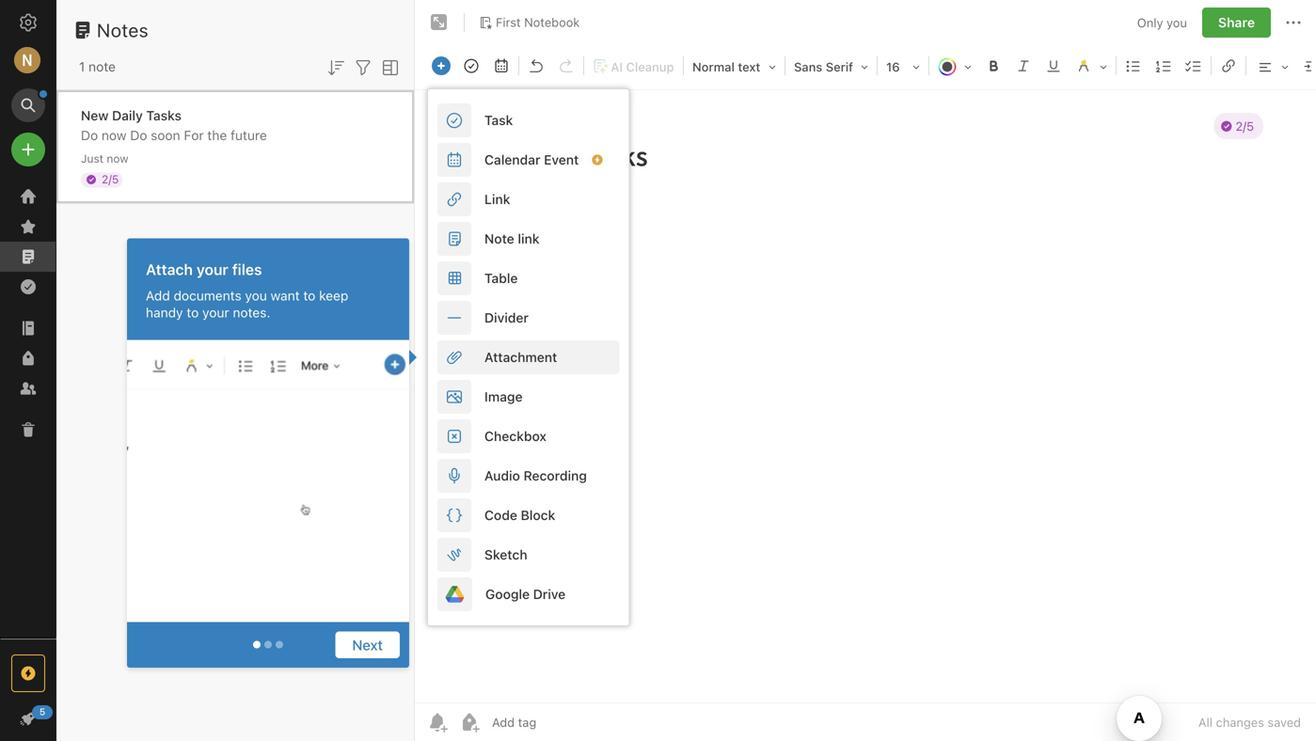 Task type: describe. For each thing, give the bounding box(es) containing it.
Heading level field
[[686, 53, 783, 80]]

first notebook
[[496, 15, 580, 29]]

1 vertical spatial to
[[187, 305, 199, 320]]

for
[[184, 127, 204, 143]]

bold image
[[980, 53, 1007, 79]]

note link link
[[428, 219, 629, 259]]

image
[[484, 389, 523, 405]]

16
[[886, 60, 900, 74]]

text
[[738, 60, 760, 74]]

bulleted list image
[[1120, 53, 1147, 79]]

add
[[146, 288, 170, 303]]

the
[[207, 127, 227, 143]]

0 vertical spatial your
[[197, 261, 228, 278]]

notes
[[97, 19, 149, 41]]

event
[[544, 152, 579, 167]]

note window element
[[415, 0, 1316, 741]]

2 do from the left
[[130, 127, 147, 143]]

audio
[[484, 468, 520, 484]]

next button
[[335, 632, 400, 658]]

share
[[1218, 15, 1255, 30]]

you inside the note window element
[[1167, 15, 1187, 29]]

Note Editor text field
[[415, 90, 1316, 703]]

Account field
[[0, 41, 56, 79]]

daily
[[112, 108, 143, 123]]

dropdown list menu
[[428, 101, 629, 614]]

normal
[[692, 60, 735, 74]]

just now
[[81, 152, 128, 165]]

table link
[[428, 259, 629, 298]]

google drive link
[[428, 575, 629, 614]]

link
[[484, 191, 510, 207]]

1 vertical spatial your
[[202, 305, 229, 320]]

future
[[231, 127, 267, 143]]

2/5
[[102, 173, 119, 186]]

note
[[89, 59, 116, 74]]

note link
[[484, 231, 540, 246]]

More actions field
[[1282, 8, 1305, 38]]

code block
[[484, 508, 555, 523]]

Alignment field
[[1248, 53, 1295, 80]]

task
[[484, 112, 513, 128]]

click to expand image
[[48, 706, 63, 729]]

link
[[518, 231, 540, 246]]

italic image
[[1010, 53, 1037, 79]]

Add filters field
[[352, 55, 374, 79]]

drive
[[533, 587, 566, 602]]

next
[[352, 637, 383, 653]]

documents
[[174, 288, 241, 303]]

only you
[[1137, 15, 1187, 29]]

block
[[521, 508, 555, 523]]

files
[[232, 261, 262, 278]]

new
[[81, 108, 109, 123]]

account image
[[14, 47, 40, 73]]

Highlight field
[[1069, 53, 1114, 80]]

indent image
[[1297, 53, 1316, 79]]

sketch link
[[428, 535, 629, 575]]

attach your files add documents you want to keep handy to your notes.
[[146, 261, 348, 320]]

Font size field
[[880, 53, 927, 80]]

note
[[484, 231, 514, 246]]

sans
[[794, 60, 822, 74]]

5
[[39, 706, 45, 717]]

only
[[1137, 15, 1163, 29]]

recording
[[524, 468, 587, 484]]

changes
[[1216, 715, 1264, 730]]

settings image
[[17, 11, 40, 34]]

0 vertical spatial to
[[303, 288, 315, 303]]

all changes saved
[[1198, 715, 1301, 730]]

add tag image
[[458, 711, 481, 734]]

share button
[[1202, 8, 1271, 38]]

audio recording link
[[428, 456, 629, 496]]

checkbox link
[[428, 417, 629, 456]]



Task type: locate. For each thing, give the bounding box(es) containing it.
want
[[271, 288, 300, 303]]

1 horizontal spatial do
[[130, 127, 147, 143]]

link link
[[428, 180, 629, 219]]

Insert field
[[427, 53, 455, 79]]

Help and Learning task checklist field
[[0, 704, 56, 734]]

tasks
[[146, 108, 182, 123]]

upgrade image
[[17, 662, 40, 685]]

0 horizontal spatial do
[[81, 127, 98, 143]]

1 horizontal spatial you
[[1167, 15, 1187, 29]]

handy
[[146, 305, 183, 320]]

calendar event
[[484, 152, 579, 167]]

to down documents
[[187, 305, 199, 320]]

notebook
[[524, 15, 580, 29]]

home image
[[17, 185, 40, 208]]

calendar event link
[[428, 140, 629, 180]]

you up notes.
[[245, 288, 267, 303]]

do
[[81, 127, 98, 143], [130, 127, 147, 143]]

just
[[81, 152, 104, 165]]

new daily tasks
[[81, 108, 182, 123]]

0 horizontal spatial to
[[187, 305, 199, 320]]

image link
[[428, 377, 629, 417]]

expand note image
[[428, 11, 451, 34]]

numbered list image
[[1150, 53, 1177, 79]]

now
[[102, 127, 127, 143], [107, 152, 128, 165]]

calendar event image
[[488, 53, 515, 79]]

divider link
[[428, 298, 629, 338]]

calendar
[[484, 152, 540, 167]]

your
[[197, 261, 228, 278], [202, 305, 229, 320]]

keep
[[319, 288, 348, 303]]

attachment
[[484, 349, 557, 365]]

soon
[[151, 127, 180, 143]]

you right only at the top of the page
[[1167, 15, 1187, 29]]

1 horizontal spatial to
[[303, 288, 315, 303]]

notes.
[[233, 305, 270, 320]]

sans serif
[[794, 60, 853, 74]]

attachment link
[[428, 338, 629, 377]]

attach your files image
[[127, 340, 409, 622]]

tree
[[0, 182, 56, 638]]

to right want
[[303, 288, 315, 303]]

insert link image
[[1215, 53, 1242, 79]]

code
[[484, 508, 517, 523]]

google drive
[[485, 587, 566, 602]]

do now do soon for the future
[[81, 127, 267, 143]]

more actions image
[[1282, 11, 1305, 34]]

your down documents
[[202, 305, 229, 320]]

undo image
[[523, 53, 549, 79]]

0 vertical spatial you
[[1167, 15, 1187, 29]]

serif
[[826, 60, 853, 74]]

note list element
[[56, 0, 415, 741]]

add a reminder image
[[426, 711, 449, 734]]

do down new
[[81, 127, 98, 143]]

Font family field
[[787, 53, 875, 80]]

task image
[[458, 53, 484, 79]]

Add tag field
[[490, 714, 631, 730]]

attach
[[146, 261, 193, 278]]

task link
[[428, 101, 629, 140]]

0 horizontal spatial you
[[245, 288, 267, 303]]

checklist image
[[1181, 53, 1207, 79]]

add filters image
[[352, 56, 374, 79]]

now down the daily
[[102, 127, 127, 143]]

divider
[[484, 310, 529, 325]]

now for just
[[107, 152, 128, 165]]

all
[[1198, 715, 1213, 730]]

sketch
[[484, 547, 527, 563]]

underline image
[[1040, 53, 1067, 79]]

normal text
[[692, 60, 760, 74]]

audio recording
[[484, 468, 587, 484]]

checkbox
[[484, 428, 546, 444]]

1 do from the left
[[81, 127, 98, 143]]

Font color field
[[931, 53, 978, 80]]

1 vertical spatial now
[[107, 152, 128, 165]]

you
[[1167, 15, 1187, 29], [245, 288, 267, 303]]

you inside attach your files add documents you want to keep handy to your notes.
[[245, 288, 267, 303]]

table
[[484, 270, 518, 286]]

do down new daily tasks
[[130, 127, 147, 143]]

first notebook button
[[472, 9, 586, 36]]

first
[[496, 15, 521, 29]]

your up documents
[[197, 261, 228, 278]]

1
[[79, 59, 85, 74]]

to
[[303, 288, 315, 303], [187, 305, 199, 320]]

code block link
[[428, 496, 629, 535]]

0 vertical spatial now
[[102, 127, 127, 143]]

now up "2/5" at top left
[[107, 152, 128, 165]]

google
[[485, 587, 530, 602]]

1 note
[[79, 59, 116, 74]]

1 vertical spatial you
[[245, 288, 267, 303]]

saved
[[1268, 715, 1301, 730]]

View options field
[[374, 55, 402, 79]]

Sort options field
[[325, 55, 347, 79]]

now for do
[[102, 127, 127, 143]]



Task type: vqa. For each thing, say whether or not it's contained in the screenshot.
NEW DAILY TASKS
yes



